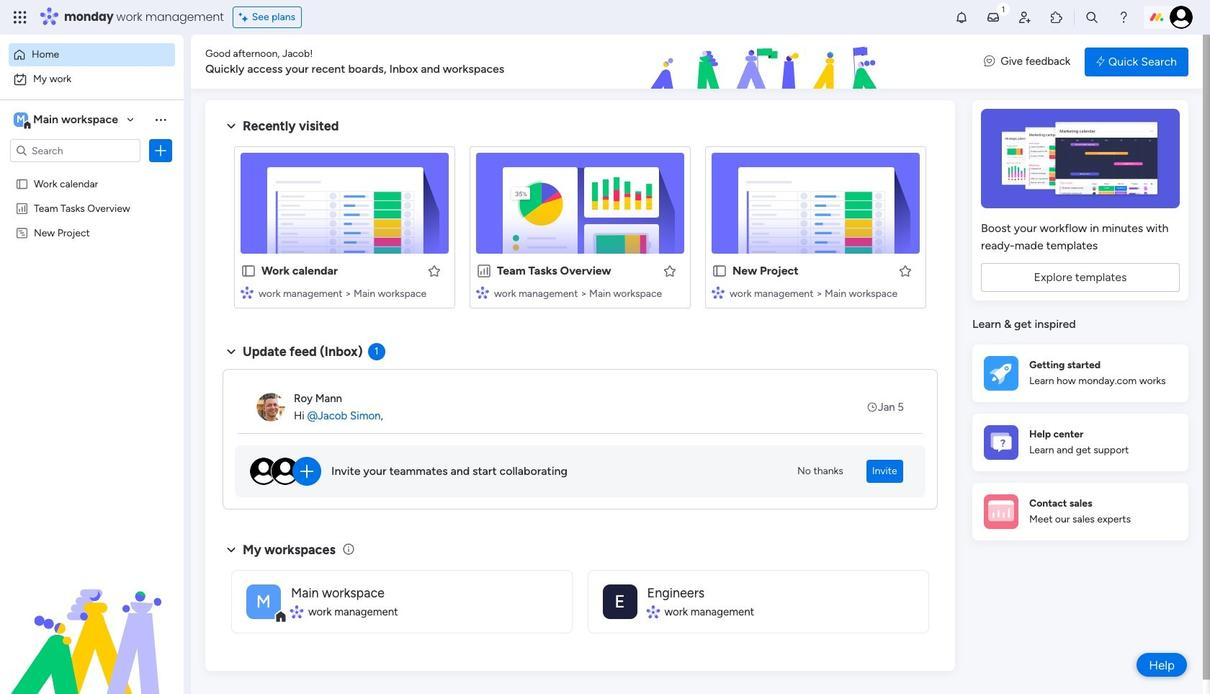 Task type: vqa. For each thing, say whether or not it's contained in the screenshot.
1st 'service icon' from right
no



Task type: locate. For each thing, give the bounding box(es) containing it.
roy mann image
[[257, 393, 285, 422]]

help image
[[1117, 10, 1131, 25]]

public dashboard image
[[476, 263, 492, 279]]

1 element
[[368, 343, 385, 360]]

1 horizontal spatial add to favorites image
[[663, 263, 677, 278]]

contact sales element
[[973, 483, 1189, 540]]

options image
[[154, 143, 168, 158]]

1 add to favorites image from the left
[[427, 263, 442, 278]]

lottie animation element
[[565, 35, 970, 89], [0, 548, 184, 694]]

1 horizontal spatial lottie animation image
[[565, 35, 970, 89]]

1 workspace image from the left
[[246, 584, 281, 619]]

2 add to favorites image from the left
[[663, 263, 677, 278]]

lottie animation image
[[565, 35, 970, 89], [0, 548, 184, 694]]

see plans image
[[239, 9, 252, 25]]

0 vertical spatial lottie animation element
[[565, 35, 970, 89]]

0 horizontal spatial add to favorites image
[[427, 263, 442, 278]]

1 vertical spatial lottie animation image
[[0, 548, 184, 694]]

public board image up public dashboard icon
[[15, 177, 29, 190]]

0 horizontal spatial workspace image
[[246, 584, 281, 619]]

help center element
[[973, 413, 1189, 471]]

quick search results list box
[[223, 135, 938, 326]]

option
[[9, 43, 175, 66], [9, 68, 175, 91], [0, 170, 184, 173]]

1 image
[[997, 1, 1010, 17]]

list box
[[0, 168, 184, 439]]

1 horizontal spatial workspace image
[[603, 584, 637, 619]]

workspace image
[[14, 112, 28, 128]]

0 vertical spatial public board image
[[15, 177, 29, 190]]

v2 bolt switch image
[[1097, 54, 1105, 70]]

invite members image
[[1018, 10, 1033, 25]]

close my workspaces image
[[223, 541, 240, 558]]

add to favorites image for public board image
[[427, 263, 442, 278]]

0 horizontal spatial lottie animation element
[[0, 548, 184, 694]]

2 vertical spatial option
[[0, 170, 184, 173]]

public board image
[[15, 177, 29, 190], [712, 263, 728, 279]]

1 vertical spatial public board image
[[712, 263, 728, 279]]

1 horizontal spatial public board image
[[712, 263, 728, 279]]

3 add to favorites image from the left
[[899, 263, 913, 278]]

1 horizontal spatial lottie animation element
[[565, 35, 970, 89]]

workspace image
[[246, 584, 281, 619], [603, 584, 637, 619]]

0 horizontal spatial public board image
[[15, 177, 29, 190]]

add to favorites image for right public board icon
[[899, 263, 913, 278]]

0 horizontal spatial lottie animation image
[[0, 548, 184, 694]]

2 horizontal spatial add to favorites image
[[899, 263, 913, 278]]

public board image up component icon
[[712, 263, 728, 279]]

add to favorites image
[[427, 263, 442, 278], [663, 263, 677, 278], [899, 263, 913, 278]]

0 vertical spatial lottie animation image
[[565, 35, 970, 89]]

public board image
[[241, 263, 257, 279]]



Task type: describe. For each thing, give the bounding box(es) containing it.
templates image image
[[986, 109, 1176, 208]]

workspace options image
[[154, 112, 168, 127]]

close recently visited image
[[223, 117, 240, 135]]

search everything image
[[1085, 10, 1100, 25]]

workspace selection element
[[14, 111, 120, 130]]

close update feed (inbox) image
[[223, 343, 240, 360]]

0 vertical spatial option
[[9, 43, 175, 66]]

add to favorites image for public dashboard image
[[663, 263, 677, 278]]

notifications image
[[955, 10, 969, 25]]

Search in workspace field
[[30, 142, 120, 159]]

2 workspace image from the left
[[603, 584, 637, 619]]

1 vertical spatial lottie animation element
[[0, 548, 184, 694]]

update feed image
[[987, 10, 1001, 25]]

public dashboard image
[[15, 201, 29, 215]]

1 vertical spatial option
[[9, 68, 175, 91]]

getting started element
[[973, 344, 1189, 402]]

component image
[[712, 286, 725, 299]]

jacob simon image
[[1170, 6, 1193, 29]]

v2 user feedback image
[[985, 54, 995, 70]]

component image
[[648, 605, 660, 618]]

monday marketplace image
[[1050, 10, 1064, 25]]

select product image
[[13, 10, 27, 25]]



